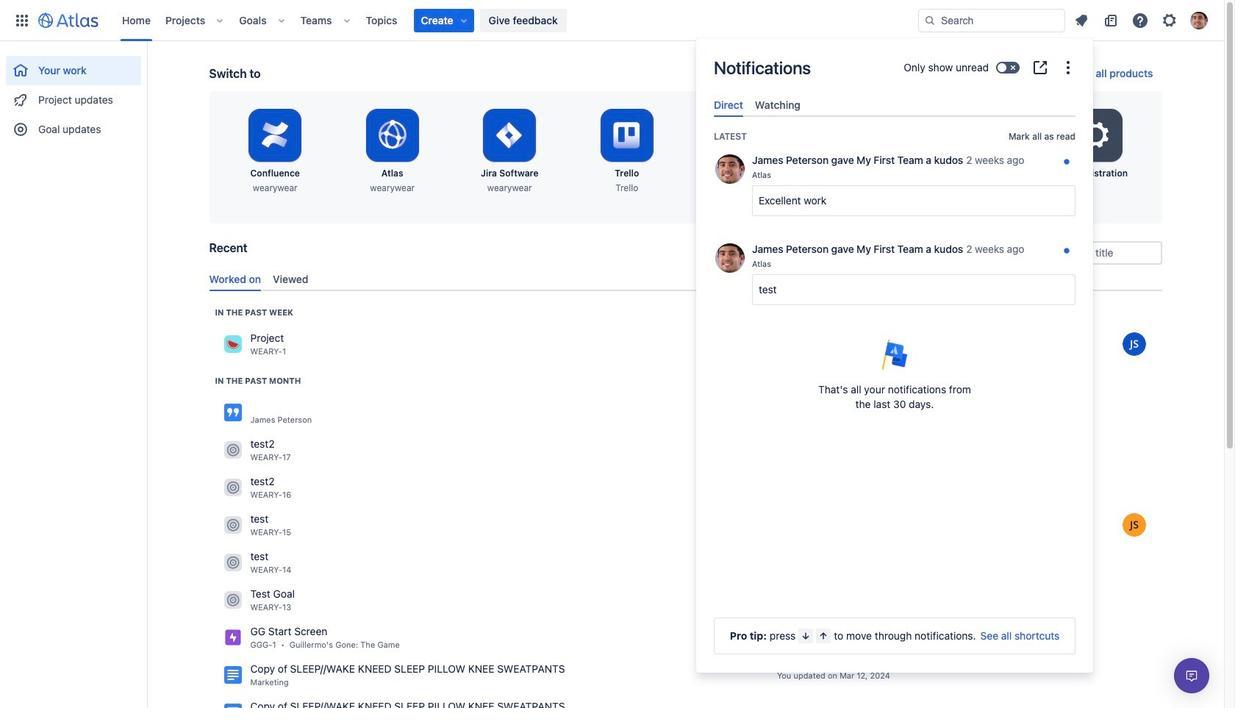 Task type: vqa. For each thing, say whether or not it's contained in the screenshot.
dialog
yes



Task type: locate. For each thing, give the bounding box(es) containing it.
open intercom messenger image
[[1184, 667, 1201, 685]]

notifications image
[[1073, 11, 1091, 29]]

0 vertical spatial townsquare image
[[224, 479, 242, 497]]

1 vertical spatial settings image
[[1079, 118, 1114, 153]]

banner
[[0, 0, 1225, 41]]

search image
[[925, 14, 937, 26]]

1 vertical spatial townsquare image
[[224, 442, 242, 459]]

2 vertical spatial townsquare image
[[224, 592, 242, 609]]

0 vertical spatial settings image
[[1162, 11, 1179, 29]]

1 vertical spatial heading
[[215, 375, 301, 387]]

1 heading from the top
[[215, 307, 294, 318]]

heading
[[215, 307, 294, 318], [215, 375, 301, 387]]

group
[[6, 41, 141, 149]]

dialog
[[697, 38, 1094, 673]]

0 vertical spatial confluence image
[[224, 667, 242, 684]]

townsquare image
[[224, 336, 242, 353], [224, 442, 242, 459], [224, 517, 242, 534]]

1 vertical spatial townsquare image
[[224, 554, 242, 572]]

top element
[[9, 0, 919, 41]]

tab list
[[708, 93, 1082, 117], [203, 267, 1169, 291]]

Filter by title field
[[1033, 243, 1161, 263]]

help image
[[1132, 11, 1150, 29]]

0 horizontal spatial settings image
[[1079, 118, 1114, 153]]

1 confluence image from the top
[[224, 667, 242, 684]]

2 vertical spatial townsquare image
[[224, 517, 242, 534]]

confluence image
[[224, 667, 242, 684], [224, 704, 242, 708]]

arrow up image
[[818, 631, 830, 642]]

1 townsquare image from the top
[[224, 336, 242, 353]]

None search field
[[919, 8, 1066, 32]]

account image
[[1191, 11, 1209, 29]]

1 vertical spatial confluence image
[[224, 704, 242, 708]]

settings image
[[1162, 11, 1179, 29], [1079, 118, 1114, 153]]

0 vertical spatial townsquare image
[[224, 336, 242, 353]]

1 vertical spatial tab list
[[203, 267, 1169, 291]]

2 townsquare image from the top
[[224, 554, 242, 572]]

townsquare image
[[224, 479, 242, 497], [224, 554, 242, 572], [224, 592, 242, 609]]

0 vertical spatial heading
[[215, 307, 294, 318]]

3 townsquare image from the top
[[224, 592, 242, 609]]



Task type: describe. For each thing, give the bounding box(es) containing it.
1 townsquare image from the top
[[224, 479, 242, 497]]

0 vertical spatial tab list
[[708, 93, 1082, 117]]

2 heading from the top
[[215, 375, 301, 387]]

3 townsquare image from the top
[[224, 517, 242, 534]]

1 horizontal spatial settings image
[[1162, 11, 1179, 29]]

arrow down image
[[801, 631, 812, 642]]

confluence image
[[224, 404, 242, 422]]

switch to... image
[[13, 11, 31, 29]]

2 townsquare image from the top
[[224, 442, 242, 459]]

2 confluence image from the top
[[224, 704, 242, 708]]

jira image
[[224, 629, 242, 647]]

Search field
[[919, 8, 1066, 32]]

open notifications in a new tab image
[[1032, 59, 1050, 77]]

more image
[[1060, 59, 1078, 77]]



